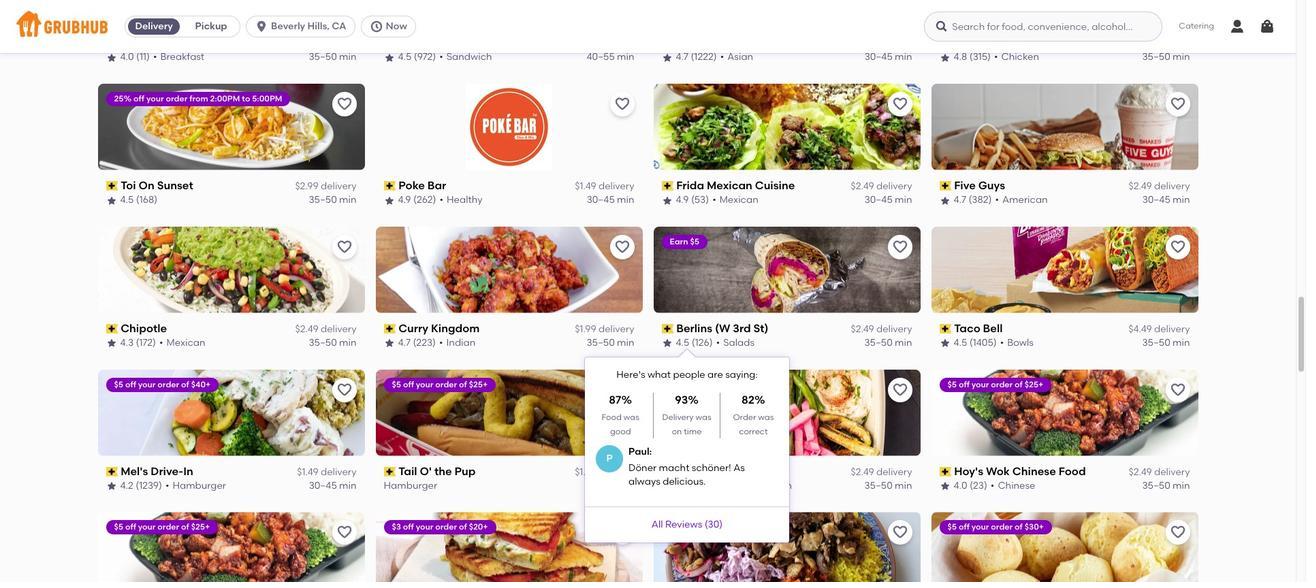 Task type: vqa. For each thing, say whether or not it's contained in the screenshot.
delivery for Poke Bar
yes



Task type: locate. For each thing, give the bounding box(es) containing it.
mexican right (172)
[[167, 337, 205, 349]]

order left the $40+
[[158, 380, 179, 389]]

subscription pass image left tail
[[384, 467, 396, 477]]

$1.49
[[575, 181, 597, 192], [297, 467, 319, 478]]

off down 4.3
[[125, 380, 136, 389]]

1 horizontal spatial 4.9
[[676, 194, 689, 206]]

save this restaurant image for taco bell logo
[[1170, 239, 1187, 255]]

subscription pass image left poke
[[384, 181, 396, 191]]

$5
[[690, 237, 700, 246], [114, 380, 123, 389], [392, 380, 401, 389], [948, 380, 957, 389], [114, 523, 123, 532], [948, 523, 957, 532]]

of for pampas grill logo at the right of page
[[1015, 523, 1023, 532]]

1 horizontal spatial soom
[[710, 465, 741, 478]]

soom up 4.8 (521)
[[677, 465, 707, 478]]

4.0 left (11)
[[120, 51, 134, 63]]

was up "good"
[[624, 413, 640, 423]]

• right (53)
[[713, 194, 717, 206]]

soom soom fresh logo image
[[654, 370, 921, 456]]

0 horizontal spatial 4.0
[[120, 51, 134, 63]]

was up correct
[[759, 413, 774, 423]]

subscription pass image for soom soom fresh
[[662, 467, 674, 477]]

subscription pass image right always
[[662, 467, 674, 477]]

your down (23)
[[972, 523, 990, 532]]

$2.49 for hoy's wok chinese food
[[1129, 467, 1153, 478]]

are
[[708, 369, 723, 381]]

(53)
[[692, 194, 709, 206]]

the
[[435, 465, 452, 478]]

0 horizontal spatial was
[[624, 413, 640, 423]]

mexican
[[707, 179, 753, 192], [720, 194, 759, 206], [167, 337, 205, 349]]

toi on sunset
[[121, 179, 193, 192]]

order left $30+
[[992, 523, 1013, 532]]

$2.99 delivery for swingers diner
[[295, 38, 357, 49]]

1 horizontal spatial $1.49 delivery
[[575, 181, 635, 192]]

order left from
[[166, 94, 188, 103]]

subscription pass image left hoy's
[[940, 467, 952, 477]]

chipotle logo image
[[98, 227, 365, 313]]

beverly hills, ca button
[[246, 16, 361, 37]]

4.2
[[120, 480, 133, 492]]

from
[[190, 94, 208, 103]]

4.5 (126)
[[676, 337, 713, 349]]

1 horizontal spatial hoy's wok chinese food logo image
[[932, 370, 1199, 456]]

• right the (972)
[[440, 51, 443, 63]]

order
[[733, 413, 757, 423]]

1 horizontal spatial 4.7
[[676, 51, 689, 63]]

star icon image for poke bar
[[384, 195, 395, 206]]

chicken down "cafe"
[[1002, 51, 1040, 63]]

food inside 87 food was good
[[602, 413, 622, 423]]

star icon image left the 4.2
[[106, 481, 117, 492]]

-
[[1059, 36, 1064, 49]]

fresh
[[743, 465, 772, 478]]

$1.49 for mel's drive-in
[[297, 467, 319, 478]]

min for taco bell
[[1173, 337, 1191, 349]]

• down the bar
[[440, 194, 444, 206]]

to
[[242, 94, 250, 103]]

1 horizontal spatial svg image
[[936, 20, 949, 33]]

1 horizontal spatial $1.49
[[575, 181, 597, 192]]

1 horizontal spatial was
[[696, 413, 712, 423]]

delivery up swingers diner
[[135, 20, 173, 32]]

0 vertical spatial $1.99
[[853, 38, 875, 49]]

star icon image left 4.7 (382)
[[940, 195, 951, 206]]

$5 right earn
[[690, 237, 700, 246]]

macht
[[659, 462, 690, 474]]

(w
[[715, 322, 731, 335]]

• down curry kingdom in the bottom of the page
[[440, 337, 443, 349]]

sunset
[[157, 179, 193, 192]]

tail o' the pup
[[399, 465, 476, 478]]

beverly right -
[[1066, 36, 1105, 49]]

$2.49 for berlins (w 3rd st)
[[851, 324, 875, 335]]

• down berlins (w 3rd st)
[[717, 337, 720, 349]]

0 vertical spatial $1.99 delivery
[[853, 38, 913, 49]]

min
[[339, 51, 357, 63], [617, 51, 635, 63], [895, 51, 913, 63], [1173, 51, 1191, 63], [339, 194, 357, 206], [617, 194, 635, 206], [895, 194, 913, 206], [1173, 194, 1191, 206], [339, 337, 357, 349], [617, 337, 635, 349], [895, 337, 913, 349], [1173, 337, 1191, 349], [339, 480, 357, 492], [617, 480, 635, 492], [895, 480, 913, 492], [1173, 480, 1191, 492]]

1 vertical spatial chinese
[[998, 480, 1036, 492]]

$2.49 delivery for soom soom fresh
[[851, 467, 913, 478]]

subscription pass image left swingers
[[106, 38, 118, 48]]

here's what people are saying:
[[617, 369, 758, 381]]

corner bakery logo image
[[376, 513, 643, 583]]

subscription pass image left berlins
[[662, 324, 674, 334]]

30
[[708, 519, 720, 531]]

0 horizontal spatial beverly
[[271, 20, 305, 32]]

0 vertical spatial beverly
[[271, 20, 305, 32]]

1 vertical spatial chicken
[[1002, 51, 1040, 63]]

4.3
[[120, 337, 134, 349]]

5:00pm
[[252, 94, 282, 103]]

your for mel's drive-in logo
[[138, 380, 156, 389]]

1 horizontal spatial 4.0
[[954, 480, 968, 492]]

people
[[673, 369, 706, 381]]

0 vertical spatial $1.49
[[575, 181, 597, 192]]

$2.99 delivery
[[295, 38, 357, 49], [573, 38, 635, 49], [295, 181, 357, 192]]

subscription pass image left niko niko sushi
[[662, 38, 674, 48]]

mel's drive-in logo image
[[98, 370, 365, 456]]

4.8 for calif chicken cafe - beverly grove
[[954, 51, 968, 63]]

4.3 (172)
[[120, 337, 156, 349]]

order down • indian
[[436, 380, 457, 389]]

$2.49 delivery for five guys
[[1129, 181, 1191, 192]]

$20+
[[469, 523, 488, 532]]

0 vertical spatial food
[[602, 413, 622, 423]]

0 horizontal spatial 4.7
[[398, 337, 411, 349]]

$1.49 delivery for mel's drive-in
[[297, 467, 357, 478]]

0 horizontal spatial 4.8
[[676, 480, 690, 492]]

hamburger down tail
[[384, 480, 438, 492]]

4.0
[[120, 51, 134, 63], [954, 480, 968, 492]]

subscription pass image for poke bar
[[384, 181, 396, 191]]

off down '4.0 (23)'
[[959, 523, 970, 532]]

pampas grill logo image
[[932, 513, 1199, 583]]

star icon image left 4.3
[[106, 338, 117, 349]]

30–45
[[865, 51, 893, 63], [587, 194, 615, 206], [865, 194, 893, 206], [1143, 194, 1171, 206], [309, 480, 337, 492]]

1 vertical spatial mexican
[[720, 194, 759, 206]]

toi on sunset logo image
[[98, 84, 365, 170]]

4.7 for niko niko sushi
[[676, 51, 689, 63]]

1 vertical spatial delivery
[[663, 413, 694, 423]]

order for topmost hoy's wok chinese food logo
[[992, 380, 1013, 389]]

subscription pass image left toi
[[106, 181, 118, 191]]

off right 25%
[[134, 94, 144, 103]]

$5 down the 4.2
[[114, 523, 123, 532]]

canter's deli
[[399, 36, 468, 49]]

4.9 down the frida
[[676, 194, 689, 206]]

save this restaurant image for "curry kingdom logo"
[[614, 239, 631, 255]]

hamburger
[[173, 480, 226, 492], [384, 480, 438, 492]]

35–50 min for tail o' the pup
[[587, 480, 635, 492]]

frida
[[677, 179, 705, 192]]

• right (23)
[[991, 480, 995, 492]]

4.7 down curry
[[398, 337, 411, 349]]

order left $20+
[[436, 523, 457, 532]]

• for poke bar
[[440, 194, 444, 206]]

0 horizontal spatial svg image
[[255, 20, 269, 33]]

mexican down frida mexican cuisine
[[720, 194, 759, 206]]

1 was from the left
[[624, 413, 640, 423]]

in
[[183, 465, 193, 478]]

subscription pass image left the frida
[[662, 181, 674, 191]]

of for left hoy's wok chinese food logo
[[181, 523, 189, 532]]

• for curry kingdom
[[440, 337, 443, 349]]

asian
[[728, 51, 754, 63]]

diner
[[172, 36, 201, 49]]

30–45 min for niko niko sushi
[[865, 51, 913, 63]]

1 horizontal spatial 4.8
[[954, 51, 968, 63]]

30–45 min for mel's drive-in
[[309, 480, 357, 492]]

$1.99 for niko niko sushi
[[853, 38, 875, 49]]

star icon image left 4.0 (11) at top left
[[106, 52, 117, 63]]

0 horizontal spatial • mexican
[[159, 337, 205, 349]]

beverly inside button
[[271, 20, 305, 32]]

star icon image left 4.7 (223)
[[384, 338, 395, 349]]

off
[[134, 94, 144, 103], [125, 380, 136, 389], [403, 380, 414, 389], [959, 380, 970, 389], [125, 523, 136, 532], [403, 523, 414, 532], [959, 523, 970, 532]]

delicious.
[[663, 476, 706, 488]]

2 vertical spatial $1.99
[[575, 467, 597, 478]]

0 vertical spatial mexican
[[707, 179, 753, 192]]

as
[[734, 462, 745, 474]]

1 vertical spatial $1.99 delivery
[[575, 324, 635, 335]]

4.8 left (521)
[[676, 480, 690, 492]]

hoy's wok chinese food logo image
[[932, 370, 1199, 456], [98, 513, 365, 583]]

4.5 for berlins (w 3rd st)
[[676, 337, 690, 349]]

• mexican down frida mexican cuisine
[[713, 194, 759, 206]]

2 horizontal spatial $25+
[[1025, 380, 1044, 389]]

min for toi on sunset
[[339, 194, 357, 206]]

mel's drive-in
[[121, 465, 193, 478]]

was
[[624, 413, 640, 423], [696, 413, 712, 423], [759, 413, 774, 423]]

2 4.9 from the left
[[676, 194, 689, 206]]

• right (315)
[[995, 51, 998, 63]]

off right '$3'
[[403, 523, 414, 532]]

star icon image for soom soom fresh
[[662, 481, 673, 492]]

save this restaurant image
[[336, 96, 353, 112], [614, 96, 631, 112], [336, 239, 353, 255], [892, 239, 909, 255], [336, 382, 353, 398], [1170, 382, 1187, 398], [336, 525, 353, 541], [614, 525, 631, 541]]

• right (11)
[[153, 51, 157, 63]]

4.8 down calif
[[954, 51, 968, 63]]

chicken
[[983, 36, 1027, 49], [1002, 51, 1040, 63]]

your right '$3'
[[416, 523, 434, 532]]

chicken up • chicken
[[983, 36, 1027, 49]]

1 4.9 from the left
[[398, 194, 411, 206]]

0 vertical spatial $1.49 delivery
[[575, 181, 635, 192]]

$25+
[[469, 380, 488, 389], [1025, 380, 1044, 389], [191, 523, 210, 532]]

0 horizontal spatial $5 off your order of $25+
[[114, 523, 210, 532]]

star icon image left 4.9 (53)
[[662, 195, 673, 206]]

1 vertical spatial 4.7
[[954, 194, 967, 206]]

• for five guys
[[996, 194, 1000, 206]]

niko up '(1222)'
[[704, 36, 728, 49]]

4.9 for frida mexican cuisine
[[676, 194, 689, 206]]

• down bell
[[1001, 337, 1004, 349]]

• for mel's drive-in
[[165, 480, 169, 492]]

subscription pass image
[[384, 38, 396, 48], [662, 38, 674, 48], [940, 38, 952, 48], [106, 181, 118, 191], [662, 181, 674, 191], [106, 324, 118, 334], [384, 324, 396, 334], [106, 467, 118, 477], [662, 467, 674, 477]]

of left the $40+
[[181, 380, 189, 389]]

paul döner macht schöner! as always delicious.
[[629, 446, 745, 488]]

svg image
[[1260, 18, 1276, 35], [255, 20, 269, 33]]

35–50 for tail o' the pup
[[587, 480, 615, 492]]

your down (172)
[[138, 380, 156, 389]]

subscription pass image left five
[[940, 181, 952, 191]]

$5 off your order of $25+
[[392, 380, 488, 389], [948, 380, 1044, 389], [114, 523, 210, 532]]

(315)
[[970, 51, 991, 63]]

• down drive-
[[165, 480, 169, 492]]

35–50 min for curry kingdom
[[587, 337, 635, 349]]

(168)
[[136, 194, 157, 206]]

of left $30+
[[1015, 523, 1023, 532]]

subscription pass image for berlins (w 3rd st)
[[662, 324, 674, 334]]

frida mexican cuisine logo image
[[654, 84, 921, 170]]

0 horizontal spatial hamburger
[[173, 480, 226, 492]]

min for swingers diner
[[339, 51, 357, 63]]

1 horizontal spatial hamburger
[[384, 480, 438, 492]]

save this restaurant button
[[332, 92, 357, 116], [610, 92, 635, 116], [888, 92, 913, 116], [1166, 92, 1191, 116], [332, 235, 357, 259], [610, 235, 635, 259], [888, 235, 913, 259], [1166, 235, 1191, 259], [332, 378, 357, 402], [610, 378, 635, 402], [888, 378, 913, 402], [1166, 378, 1191, 402], [332, 521, 357, 545], [610, 521, 635, 545], [888, 521, 913, 545], [1166, 521, 1191, 545]]

4.5 down berlins
[[676, 337, 690, 349]]

beverly left hills,
[[271, 20, 305, 32]]

delivery for swingers diner
[[321, 38, 357, 49]]

4.5 left the (972)
[[398, 51, 412, 63]]

$25+ down the bowls
[[1025, 380, 1044, 389]]

subscription pass image left calif
[[940, 38, 952, 48]]

save this restaurant image for "the holy grill (los angeles) logo"
[[892, 525, 909, 541]]

min for curry kingdom
[[617, 337, 635, 349]]

$2.49 for chipotle
[[295, 324, 319, 335]]

0 horizontal spatial soom
[[677, 465, 707, 478]]

hills,
[[308, 20, 330, 32]]

4.9 down poke
[[398, 194, 411, 206]]

2 horizontal spatial svg image
[[1230, 18, 1246, 35]]

chinese up • chinese
[[1013, 465, 1057, 478]]

american
[[1003, 194, 1048, 206]]

niko up 4.7 (1222)
[[677, 36, 701, 49]]

35–50 for hoy's wok chinese food
[[1143, 480, 1171, 492]]

1 horizontal spatial beverly
[[1066, 36, 1105, 49]]

star icon image for niko niko sushi
[[662, 52, 673, 63]]

star icon image left 4.5 (126)
[[662, 338, 673, 349]]

1 vertical spatial 4.0
[[954, 480, 968, 492]]

$25+ down indian
[[469, 380, 488, 389]]

chinese down "hoy's wok chinese food"
[[998, 480, 1036, 492]]

4.0 down hoy's
[[954, 480, 968, 492]]

2 horizontal spatial $5 off your order of $25+
[[948, 380, 1044, 389]]

swingers
[[121, 36, 169, 49]]

$40+
[[191, 380, 211, 389]]

$2.49 for soom soom fresh
[[851, 467, 875, 478]]

beverly
[[271, 20, 305, 32], [1066, 36, 1105, 49]]

4.5 (972)
[[398, 51, 436, 63]]

4.7 down five
[[954, 194, 967, 206]]

2 vertical spatial $1.99 delivery
[[575, 467, 635, 478]]

chipotle
[[121, 322, 167, 335]]

1 vertical spatial $1.49 delivery
[[297, 467, 357, 478]]

1 hamburger from the left
[[173, 480, 226, 492]]

35–50 for calif chicken cafe - beverly grove
[[1143, 51, 1171, 63]]

$1.99
[[853, 38, 875, 49], [575, 324, 597, 335], [575, 467, 597, 478]]

0 horizontal spatial 4.9
[[398, 194, 411, 206]]

1 vertical spatial $1.49
[[297, 467, 319, 478]]

2 horizontal spatial was
[[759, 413, 774, 423]]

delivery up on
[[663, 413, 694, 423]]

of for corner bakery logo
[[459, 523, 467, 532]]

soom up (521)
[[710, 465, 741, 478]]

30–45 min for poke bar
[[587, 194, 635, 206]]

0 horizontal spatial svg image
[[370, 20, 383, 33]]

4.7 (382)
[[954, 194, 992, 206]]

was inside 93 delivery was on time
[[696, 413, 712, 423]]

• sandwich
[[440, 51, 492, 63]]

$5 off your order of $25+ down (223)
[[392, 380, 488, 389]]

your for corner bakery logo
[[416, 523, 434, 532]]

0 horizontal spatial $1.49
[[297, 467, 319, 478]]

your down (223)
[[416, 380, 434, 389]]

svg image
[[1230, 18, 1246, 35], [370, 20, 383, 33], [936, 20, 949, 33]]

0 horizontal spatial food
[[602, 413, 622, 423]]

of down indian
[[459, 380, 467, 389]]

1 soom from the left
[[677, 465, 707, 478]]

35–50 min for berlins (w 3rd st)
[[865, 337, 913, 349]]

1 horizontal spatial • mexican
[[713, 194, 759, 206]]

chinese
[[1013, 465, 1057, 478], [998, 480, 1036, 492]]

3 was from the left
[[759, 413, 774, 423]]

0 vertical spatial chicken
[[983, 36, 1027, 49]]

(972)
[[414, 51, 436, 63]]

• down guys
[[996, 194, 1000, 206]]

1 horizontal spatial delivery
[[663, 413, 694, 423]]

now button
[[361, 16, 422, 37]]

0 horizontal spatial hoy's wok chinese food logo image
[[98, 513, 365, 583]]

0 vertical spatial 4.8
[[954, 51, 968, 63]]

your right 25%
[[146, 94, 164, 103]]

save this restaurant image
[[892, 96, 909, 112], [1170, 96, 1187, 112], [614, 239, 631, 255], [1170, 239, 1187, 255], [614, 382, 631, 398], [892, 382, 909, 398], [892, 525, 909, 541], [1170, 525, 1187, 541]]

• right (172)
[[159, 337, 163, 349]]

subscription pass image for niko niko sushi
[[662, 38, 674, 48]]

was up time
[[696, 413, 712, 423]]

$2.49 delivery for calif chicken cafe - beverly grove
[[1129, 38, 1191, 49]]

0 horizontal spatial niko
[[677, 36, 701, 49]]

curry
[[399, 322, 429, 335]]

order for tail o' the pup logo
[[436, 380, 457, 389]]

subscription pass image for chipotle
[[106, 324, 118, 334]]

$25+ down • hamburger
[[191, 523, 210, 532]]

2 horizontal spatial 4.7
[[954, 194, 967, 206]]

grove
[[1108, 36, 1140, 49]]

35–50 min for soom soom fresh
[[865, 480, 913, 492]]

$2.99 for canter's deli
[[573, 38, 597, 49]]

0 vertical spatial 4.7
[[676, 51, 689, 63]]

hamburger down in
[[173, 480, 226, 492]]

2 vertical spatial 4.7
[[398, 337, 411, 349]]

1 vertical spatial • mexican
[[159, 337, 205, 349]]

$2.99 for toi on sunset
[[295, 181, 319, 192]]

min for hoy's wok chinese food
[[1173, 480, 1191, 492]]

2 was from the left
[[696, 413, 712, 423]]

poke
[[399, 179, 425, 192]]

of
[[181, 380, 189, 389], [459, 380, 467, 389], [1015, 380, 1023, 389], [181, 523, 189, 532], [459, 523, 467, 532], [1015, 523, 1023, 532]]

subscription pass image for five guys
[[940, 181, 952, 191]]

35–50 min for toi on sunset
[[309, 194, 357, 206]]

toi
[[121, 179, 136, 192]]

mexican for frida mexican cuisine
[[720, 194, 759, 206]]

of for tail o' the pup logo
[[459, 380, 467, 389]]

curry kingdom logo image
[[376, 227, 643, 313]]

1 vertical spatial hoy's wok chinese food logo image
[[98, 513, 365, 583]]

min for chipotle
[[339, 337, 357, 349]]

was for 87
[[624, 413, 640, 423]]

0 horizontal spatial $1.49 delivery
[[297, 467, 357, 478]]

of for topmost hoy's wok chinese food logo
[[1015, 380, 1023, 389]]

4.7 left '(1222)'
[[676, 51, 689, 63]]

4.5
[[398, 51, 412, 63], [120, 194, 134, 206], [676, 337, 690, 349], [954, 337, 968, 349]]

was inside 82 order was correct
[[759, 413, 774, 423]]

35–50 for curry kingdom
[[587, 337, 615, 349]]

delivery for soom soom fresh
[[877, 467, 913, 478]]

2 vertical spatial mexican
[[167, 337, 205, 349]]

$5 off your order of $25+ for wok
[[948, 380, 1044, 389]]

0 horizontal spatial delivery
[[135, 20, 173, 32]]

subscription pass image left chipotle on the bottom left
[[106, 324, 118, 334]]

2 soom from the left
[[710, 465, 741, 478]]

0 vertical spatial 4.0
[[120, 51, 134, 63]]

4.5 for taco bell
[[954, 337, 968, 349]]

delivery for toi on sunset
[[321, 181, 357, 192]]

döner
[[629, 462, 657, 474]]

1 horizontal spatial $25+
[[469, 380, 488, 389]]

1 vertical spatial 4.8
[[676, 480, 690, 492]]

off down the 4.2
[[125, 523, 136, 532]]

paul
[[629, 446, 650, 458]]

0 vertical spatial delivery
[[135, 20, 173, 32]]

4.8 (521)
[[676, 480, 713, 492]]

the holy grill (los angeles) logo image
[[654, 513, 921, 583]]

$25+ for food
[[1025, 380, 1044, 389]]

subscription pass image
[[106, 38, 118, 48], [384, 181, 396, 191], [940, 181, 952, 191], [662, 324, 674, 334], [940, 324, 952, 334], [384, 467, 396, 477], [940, 467, 952, 477]]

40–55
[[587, 51, 615, 63]]

• for niko niko sushi
[[721, 51, 725, 63]]

star icon image left 4.5 (1405)
[[940, 338, 951, 349]]

4.5 down taco
[[954, 337, 968, 349]]

1 horizontal spatial niko
[[704, 36, 728, 49]]

star icon image
[[106, 52, 117, 63], [384, 52, 395, 63], [662, 52, 673, 63], [940, 52, 951, 63], [106, 195, 117, 206], [384, 195, 395, 206], [662, 195, 673, 206], [940, 195, 951, 206], [106, 338, 117, 349], [384, 338, 395, 349], [662, 338, 673, 349], [940, 338, 951, 349], [106, 481, 117, 492], [662, 481, 673, 492], [940, 481, 951, 492]]

$5 off your order of $25+ down (1405)
[[948, 380, 1044, 389]]

reviews
[[666, 519, 703, 531]]

off down 4.7 (223)
[[403, 380, 414, 389]]

• down niko niko sushi
[[721, 51, 725, 63]]

4.0 (23)
[[954, 480, 988, 492]]

delivery
[[321, 38, 357, 49], [599, 38, 635, 49], [877, 38, 913, 49], [1155, 38, 1191, 49], [321, 181, 357, 192], [599, 181, 635, 192], [877, 181, 913, 192], [1155, 181, 1191, 192], [321, 324, 357, 335], [599, 324, 635, 335], [877, 324, 913, 335], [1155, 324, 1191, 335], [321, 467, 357, 478], [599, 467, 635, 478], [877, 467, 913, 478], [1155, 467, 1191, 478]]

$1.49 for poke bar
[[575, 181, 597, 192]]

curry kingdom
[[399, 322, 480, 335]]

1 vertical spatial beverly
[[1066, 36, 1105, 49]]

1 horizontal spatial $5 off your order of $25+
[[392, 380, 488, 389]]

1 vertical spatial $1.99
[[575, 324, 597, 335]]

0 vertical spatial • mexican
[[713, 194, 759, 206]]

min for five guys
[[1173, 194, 1191, 206]]

main navigation navigation
[[0, 0, 1297, 53]]

correct
[[739, 427, 768, 437]]

2 niko from the left
[[704, 36, 728, 49]]

subscription pass image left taco
[[940, 324, 952, 334]]

1 vertical spatial food
[[1059, 465, 1086, 478]]

was inside 87 food was good
[[624, 413, 640, 423]]

subscription pass image for mel's drive-in
[[106, 467, 118, 477]]

star icon image for taco bell
[[940, 338, 951, 349]]

tooltip
[[585, 349, 790, 543]]

bowls
[[1008, 337, 1034, 349]]

star icon image down the macht
[[662, 481, 673, 492]]

svg image inside beverly hills, ca button
[[255, 20, 269, 33]]

mexican up (53)
[[707, 179, 753, 192]]



Task type: describe. For each thing, give the bounding box(es) containing it.
$30+
[[1025, 523, 1044, 532]]

• hamburger
[[165, 480, 226, 492]]

93
[[675, 394, 688, 407]]

min for canter's deli
[[617, 51, 635, 63]]

4.8 (315)
[[954, 51, 991, 63]]

min for soom soom fresh
[[895, 480, 913, 492]]

4.5 for canter's deli
[[398, 51, 412, 63]]

$5 down 4.5 (1405)
[[948, 380, 957, 389]]

25% off your order from 2:00pm to 5:00pm
[[114, 94, 282, 103]]

tooltip containing 87
[[585, 349, 790, 543]]

• for calif chicken cafe - beverly grove
[[995, 51, 998, 63]]

• for canter's deli
[[440, 51, 443, 63]]

here's
[[617, 369, 646, 381]]

svg image inside now button
[[370, 20, 383, 33]]

$5 down 4.7 (223)
[[392, 380, 401, 389]]

delivery for niko niko sushi
[[877, 38, 913, 49]]

order for left hoy's wok chinese food logo
[[158, 523, 179, 532]]

(1239)
[[136, 480, 162, 492]]

berlins (w 3rd st)  logo image
[[654, 227, 921, 313]]

drive-
[[151, 465, 183, 478]]

30–45 for niko niko sushi
[[865, 51, 893, 63]]

4.7 for curry kingdom
[[398, 337, 411, 349]]

4.9 (53)
[[676, 194, 709, 206]]

time
[[684, 427, 702, 437]]

$5 off your order of $40+
[[114, 380, 211, 389]]

$1.99 for curry kingdom
[[575, 324, 597, 335]]

mexican for chipotle
[[167, 337, 205, 349]]

(262)
[[414, 194, 436, 206]]

chicken for •
[[1002, 51, 1040, 63]]

40–55 min
[[587, 51, 635, 63]]

five guys logo image
[[932, 84, 1199, 170]]

• healthy
[[440, 194, 483, 206]]

five
[[955, 179, 976, 192]]

87
[[609, 394, 622, 407]]

4.0 for swingers diner
[[120, 51, 134, 63]]

1 horizontal spatial food
[[1059, 465, 1086, 478]]

ca
[[332, 20, 346, 32]]

delivery for berlins (w 3rd st)
[[877, 324, 913, 335]]

35–50 for chipotle
[[309, 337, 337, 349]]

$3 off your order of $20+
[[392, 523, 488, 532]]

kingdom
[[431, 322, 480, 335]]

(521)
[[692, 480, 713, 492]]

1 niko from the left
[[677, 36, 701, 49]]

min for calif chicken cafe - beverly grove
[[1173, 51, 1191, 63]]

order for pampas grill logo at the right of page
[[992, 523, 1013, 532]]

delivery for five guys
[[1155, 181, 1191, 192]]

$5 down '4.0 (23)'
[[948, 523, 957, 532]]

2 hamburger from the left
[[384, 480, 438, 492]]

$1.99 delivery for niko niko sushi
[[853, 38, 913, 49]]

p
[[607, 453, 613, 465]]

(1222)
[[691, 51, 717, 63]]

$4.49 delivery
[[1129, 324, 1191, 335]]

subscription pass image for hoy's wok chinese food
[[940, 467, 952, 477]]

$3
[[392, 523, 401, 532]]

delivery for hoy's wok chinese food
[[1155, 467, 1191, 478]]

st)
[[754, 322, 769, 335]]

• for hoy's wok chinese food
[[991, 480, 995, 492]]

4.2 (1239)
[[120, 480, 162, 492]]

$2.99 delivery for toi on sunset
[[295, 181, 357, 192]]

• for berlins (w 3rd st)
[[717, 337, 720, 349]]

• chicken
[[995, 51, 1040, 63]]

your for toi on sunset logo
[[146, 94, 164, 103]]

pickup
[[195, 20, 227, 32]]

star icon image for berlins (w 3rd st)
[[662, 338, 673, 349]]

tail o' the pup logo image
[[376, 370, 643, 456]]

off for corner bakery logo
[[403, 523, 414, 532]]

30–45 for mel's drive-in
[[309, 480, 337, 492]]

0 horizontal spatial $25+
[[191, 523, 210, 532]]

star icon image for calif chicken cafe - beverly grove
[[940, 52, 951, 63]]

$2.49 for frida mexican cuisine
[[851, 181, 875, 192]]

salads
[[724, 337, 755, 349]]

tail
[[399, 465, 417, 478]]

off for tail o' the pup logo
[[403, 380, 414, 389]]

subscription pass image for tail o' the pup
[[384, 467, 396, 477]]

4.9 for poke bar
[[398, 194, 411, 206]]

star icon image for frida mexican cuisine
[[662, 195, 673, 206]]

cafe
[[1030, 36, 1056, 49]]

pickup button
[[183, 16, 240, 37]]

4.9 (262)
[[398, 194, 436, 206]]

taco
[[955, 322, 981, 335]]

4.5 (168)
[[120, 194, 157, 206]]

order for toi on sunset logo
[[166, 94, 188, 103]]

sushi
[[731, 36, 759, 49]]

30–45 min for five guys
[[1143, 194, 1191, 206]]

$1.99 delivery for tail o' the pup
[[575, 467, 635, 478]]

(126)
[[692, 337, 713, 349]]

• for swingers diner
[[153, 51, 157, 63]]

on
[[139, 179, 155, 192]]

(223)
[[413, 337, 436, 349]]

• indian
[[440, 337, 476, 349]]

82
[[742, 394, 755, 407]]

delivery for canter's deli
[[599, 38, 635, 49]]

star icon image for five guys
[[940, 195, 951, 206]]

earn $5
[[670, 237, 700, 246]]

(172)
[[136, 337, 156, 349]]

good
[[610, 427, 631, 437]]

pup
[[455, 465, 476, 478]]

1 horizontal spatial svg image
[[1260, 18, 1276, 35]]

schöner!
[[692, 462, 732, 474]]

$2.49 delivery for berlins (w 3rd st)
[[851, 324, 913, 335]]

mel's
[[121, 465, 148, 478]]

save this restaurant image for frida mexican cuisine logo
[[892, 96, 909, 112]]

3rd
[[733, 322, 751, 335]]

off for toi on sunset logo
[[134, 94, 144, 103]]

(382)
[[969, 194, 992, 206]]

mediterranean
[[724, 480, 792, 492]]

35–50 for taco bell
[[1143, 337, 1171, 349]]

save this restaurant image for five guys logo
[[1170, 96, 1187, 112]]

catering button
[[1170, 11, 1224, 42]]

your down (1405)
[[972, 380, 990, 389]]

$25+ for pup
[[469, 380, 488, 389]]

subscription pass image for calif chicken cafe - beverly grove
[[940, 38, 952, 48]]

now
[[386, 20, 407, 32]]

35–50 for berlins (w 3rd st)
[[865, 337, 893, 349]]

off down 4.5 (1405)
[[959, 380, 970, 389]]

30–45 for frida mexican cuisine
[[865, 194, 893, 206]]

• mexican for frida mexican cuisine
[[713, 194, 759, 206]]

$5 off your order of $25+ for o'
[[392, 380, 488, 389]]

delivery for curry kingdom
[[599, 324, 635, 335]]

delivery for chipotle
[[321, 324, 357, 335]]

catering
[[1180, 21, 1215, 31]]

delivery inside 93 delivery was on time
[[663, 413, 694, 423]]

star icon image for chipotle
[[106, 338, 117, 349]]

$5 down 4.3
[[114, 380, 123, 389]]

4.5 (1405)
[[954, 337, 997, 349]]

delivery inside delivery button
[[135, 20, 173, 32]]

4.7 (1222)
[[676, 51, 717, 63]]

$2.49 delivery for chipotle
[[295, 324, 357, 335]]

five guys
[[955, 179, 1006, 192]]

0 vertical spatial hoy's wok chinese food logo image
[[932, 370, 1199, 456]]

(
[[705, 519, 708, 531]]

35–50 for soom soom fresh
[[865, 480, 893, 492]]

4.0 (11)
[[120, 51, 150, 63]]

$2.49 for five guys
[[1129, 181, 1153, 192]]

min for poke bar
[[617, 194, 635, 206]]

4.5 down toi
[[120, 194, 134, 206]]

star icon image for swingers diner
[[106, 52, 117, 63]]

min for niko niko sushi
[[895, 51, 913, 63]]

o'
[[420, 465, 432, 478]]

35–50 min for calif chicken cafe - beverly grove
[[1143, 51, 1191, 63]]

delivery for tail o' the pup
[[599, 467, 635, 478]]

your down (1239)
[[138, 523, 156, 532]]

off for mel's drive-in logo
[[125, 380, 136, 389]]

35–50 min for taco bell
[[1143, 337, 1191, 349]]

93 delivery was on time
[[663, 394, 712, 437]]

bar
[[428, 179, 447, 192]]

hoy's
[[955, 465, 984, 478]]

deli
[[447, 36, 468, 49]]

30–45 for five guys
[[1143, 194, 1171, 206]]

star icon image for hoy's wok chinese food
[[940, 481, 951, 492]]

star icon image left "4.5 (168)"
[[106, 195, 117, 206]]

subscription pass image for canter's deli
[[384, 38, 396, 48]]

canter's
[[399, 36, 445, 49]]

Search for food, convenience, alcohol... search field
[[925, 12, 1163, 42]]

0 vertical spatial chinese
[[1013, 465, 1057, 478]]

delivery button
[[125, 16, 183, 37]]

delivery for mel's drive-in
[[321, 467, 357, 478]]

earn
[[670, 237, 689, 246]]

• for frida mexican cuisine
[[713, 194, 717, 206]]

82 order was correct
[[733, 394, 774, 437]]

was for 93
[[696, 413, 712, 423]]

soom soom fresh
[[677, 465, 772, 478]]

sandwich
[[447, 51, 492, 63]]

$2.49 delivery for frida mexican cuisine
[[851, 181, 913, 192]]

min for frida mexican cuisine
[[895, 194, 913, 206]]

• bowls
[[1001, 337, 1034, 349]]

• for chipotle
[[159, 337, 163, 349]]

frida mexican cuisine
[[677, 179, 795, 192]]

4.0 for hoy's wok chinese food
[[954, 480, 968, 492]]

healthy
[[447, 194, 483, 206]]

all reviews ( 30 )
[[652, 519, 723, 531]]

what
[[648, 369, 671, 381]]

poke bar logo image
[[466, 84, 553, 170]]

taco bell logo image
[[932, 227, 1199, 313]]

• chinese
[[991, 480, 1036, 492]]

indian
[[447, 337, 476, 349]]

$2.99 delivery for canter's deli
[[573, 38, 635, 49]]

35–50 min for hoy's wok chinese food
[[1143, 480, 1191, 492]]

$1.99 for tail o' the pup
[[575, 467, 597, 478]]



